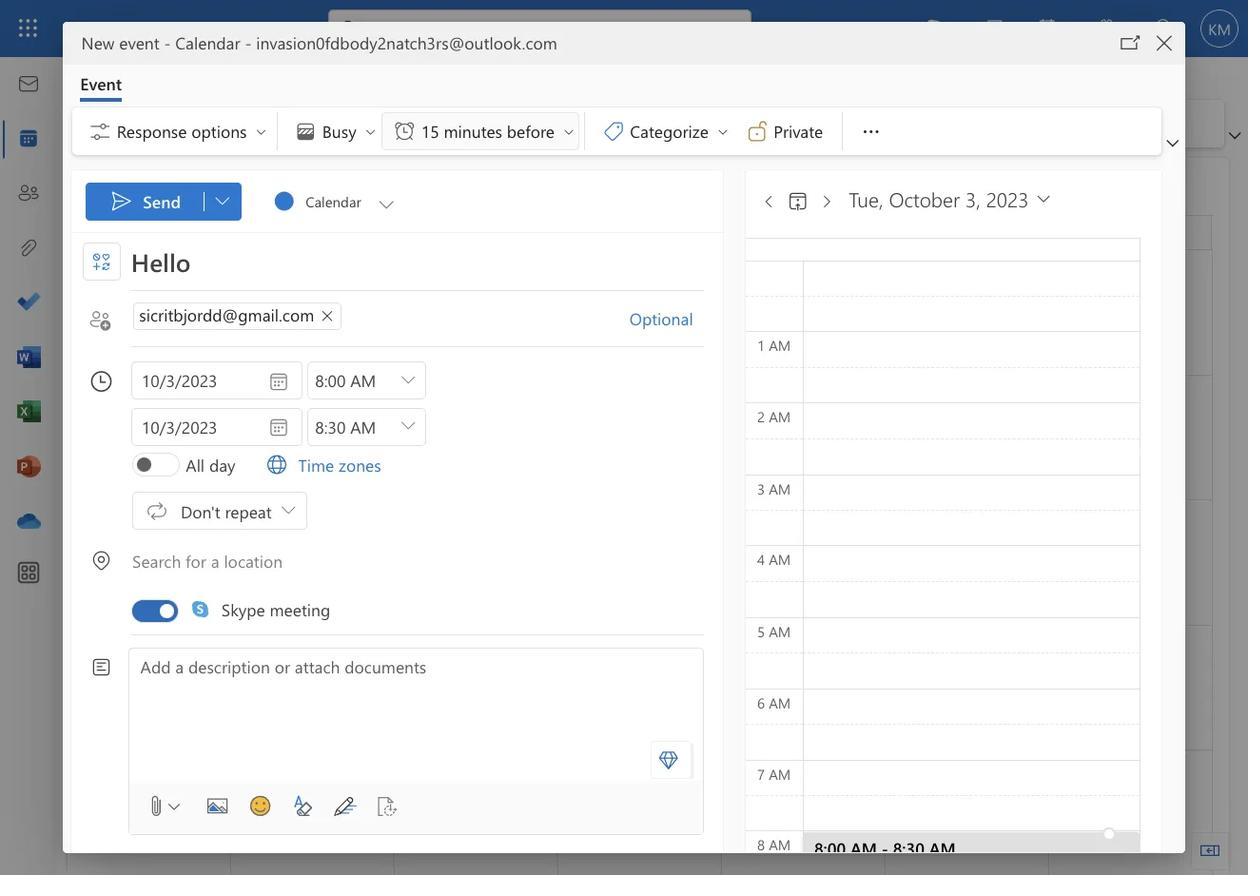 Task type: locate. For each thing, give the bounding box(es) containing it.
8
[[326, 234, 333, 249], [62, 305, 69, 323]]

day
[[167, 363, 189, 381]]

1 vertical spatial 3
[[716, 606, 723, 623]]

 button
[[316, 290, 337, 318], [316, 327, 337, 356]]


[[749, 89, 768, 109]]

 response options 
[[71, 96, 215, 115]]

document
[[0, 0, 999, 701]]

Invite attendees text field
[[105, 242, 492, 268]]

 button right select a calendar text field
[[299, 146, 320, 176]]

15 right 
[[337, 96, 352, 113]]

1
[[86, 205, 93, 223]]

 left 
[[573, 100, 584, 111]]

all
[[149, 363, 164, 381]]

description
[[151, 525, 216, 542]]

Search for a location field
[[105, 433, 559, 463]]

0 vertical spatial 3
[[324, 205, 331, 223]]

1 vertical spatial 15
[[62, 405, 76, 423]]

0 vertical spatial 8
[[326, 234, 333, 249]]

help
[[232, 51, 259, 69]]

tab list inside outlook application
[[94, 46, 274, 75]]

 right  dropdown button at top
[[195, 142, 210, 157]]

30
[[193, 606, 207, 623]]

oct
[[62, 205, 82, 223]]

excel image
[[13, 321, 32, 340]]

all day
[[149, 363, 189, 381]]

 week
[[394, 89, 449, 109]]

0 horizontal spatial 15
[[62, 405, 76, 423]]

Add details for the event text field
[[105, 187, 563, 232]]


[[285, 89, 304, 109]]

0 vertical spatial 
[[172, 155, 184, 166]]

none field containing 
[[218, 146, 320, 176]]

3
[[324, 205, 331, 223], [716, 606, 723, 623]]


[[218, 152, 237, 171]]

1 horizontal spatial 8
[[326, 234, 333, 249]]


[[212, 362, 231, 382]]

 button
[[892, 21, 919, 48]]

meet now
[[649, 13, 711, 30]]

 right options
[[203, 100, 215, 111]]

dialog
[[0, 0, 999, 701]]

End date text field
[[106, 327, 241, 356]]

onedrive image
[[13, 408, 32, 427]]

saturday
[[847, 180, 891, 195]]

Start time text field
[[247, 290, 316, 318]]

powerpoint image
[[13, 365, 32, 384]]


[[394, 89, 413, 109]]

 time zones
[[212, 362, 305, 382]]

tags group
[[472, 86, 670, 124]]

 up ""
[[214, 333, 233, 352]]

- up view
[[196, 25, 201, 43]]

sunday
[[62, 180, 98, 195]]


[[172, 155, 184, 166], [321, 298, 333, 310], [321, 335, 333, 347]]

tab list
[[94, 46, 274, 75]]

send
[[114, 152, 145, 170]]

show formatting options image
[[227, 631, 257, 661]]

8 right excel image
[[62, 305, 69, 323]]

1  button from the top
[[316, 290, 337, 318]]

time
[[239, 363, 267, 381]]

2  button from the top
[[316, 327, 337, 356]]

0 vertical spatial 
[[470, 89, 489, 109]]

 right start time 'text box'
[[321, 298, 333, 310]]

 busy 
[[235, 96, 302, 115]]

7
[[847, 205, 854, 223]]

0 horizontal spatial 8
[[62, 305, 69, 323]]

work
[[308, 90, 339, 107]]

29
[[62, 606, 76, 623]]

1 horizontal spatial -
[[196, 25, 201, 43]]

1 horizontal spatial  button
[[299, 146, 320, 176]]

 right busy on the left of page
[[291, 100, 302, 111]]

share group
[[740, 80, 887, 118]]


[[75, 203, 88, 216]]

zones
[[271, 363, 305, 381]]

new
[[65, 25, 92, 43]]

 right select a calendar text field
[[300, 153, 319, 172]]

editor image
[[261, 631, 291, 661]]

1 vertical spatial 
[[321, 298, 333, 310]]

 for start time 'text box'
[[214, 296, 233, 315]]

Add a description or attach documents, press Alt+F10 to exit text field
[[112, 525, 554, 593]]

left-rail-appbar navigation
[[4, 46, 42, 440]]

busy
[[258, 96, 285, 113]]

 button down 10
[[316, 327, 337, 356]]

mail image
[[13, 58, 32, 77]]

23
[[193, 506, 207, 523]]

- right the "event"
[[131, 25, 137, 43]]

6
[[716, 205, 723, 223]]

outlook banner
[[0, 0, 999, 46]]

 work week
[[285, 89, 373, 109]]

2 - from the left
[[196, 25, 201, 43]]

20
[[716, 405, 731, 423]]

dialog containing 
[[0, 0, 999, 701]]

None field
[[218, 146, 320, 176]]

8 left am
[[326, 234, 333, 249]]

 right 
[[172, 155, 184, 166]]

17
[[324, 405, 338, 423]]

 button
[[56, 47, 94, 79]]

 print
[[826, 89, 876, 109]]

0 vertical spatial  button
[[316, 290, 337, 318]]

 inside ' 15 minutes before '
[[450, 100, 461, 111]]

13
[[716, 305, 731, 323]]

 right 9
[[214, 296, 233, 315]]


[[470, 89, 489, 109], [214, 296, 233, 315], [214, 333, 233, 352]]

0 horizontal spatial 3
[[324, 205, 331, 223]]

repeat
[[180, 400, 218, 418]]

 right week
[[450, 100, 461, 111]]

 for start time 'text box'
[[321, 298, 333, 310]]

Select a calendar text field
[[237, 146, 299, 176]]

tab list containing home
[[94, 46, 274, 75]]

 button
[[919, 21, 945, 48]]

word image
[[13, 277, 32, 296]]

1 horizontal spatial 15
[[337, 96, 352, 113]]

event
[[64, 58, 97, 75]]

to do image
[[13, 233, 32, 252]]

sicritbjordd@gmail.com
[[111, 243, 251, 261]]

-
[[131, 25, 137, 43], [196, 25, 201, 43]]

 categorize 
[[481, 96, 584, 115]]

 15 minutes before 
[[314, 96, 461, 115]]

 button left 
[[187, 134, 218, 164]]

 button down sicritbjordd@gmail.com text box
[[316, 290, 337, 318]]

15 right "onedrive" image
[[62, 405, 76, 423]]

sicritbjordd@gmail.com button
[[107, 242, 273, 264]]

 down 10
[[321, 335, 333, 347]]

home button
[[94, 46, 159, 75]]

 button
[[678, 86, 716, 124]]

skype
[[177, 479, 212, 497]]

 left month
[[470, 89, 489, 109]]

 button
[[295, 631, 326, 661]]

 month
[[470, 89, 532, 109]]

 button
[[149, 134, 180, 164]]


[[88, 152, 107, 171]]


[[924, 26, 940, 42]]


[[314, 96, 333, 115]]

End time text field
[[247, 327, 316, 356]]

dialog inside outlook application
[[0, 0, 999, 701]]

1 vertical spatial 
[[214, 296, 233, 315]]

minutes
[[355, 96, 402, 113]]

1 vertical spatial 8
[[62, 305, 69, 323]]

event
[[95, 25, 128, 43]]

2 vertical spatial 
[[214, 333, 233, 352]]

event button
[[50, 52, 112, 81]]

view
[[174, 51, 202, 69]]

share
[[772, 90, 805, 107]]

2 vertical spatial 
[[321, 335, 333, 347]]

0 horizontal spatial -
[[131, 25, 137, 43]]

skype meeting
[[177, 479, 264, 497]]

0 vertical spatial 15
[[337, 96, 352, 113]]

15
[[337, 96, 352, 113], [62, 405, 76, 423]]

document containing 
[[0, 0, 999, 701]]

1 vertical spatial  button
[[316, 327, 337, 356]]

or
[[220, 525, 232, 542]]

options group
[[226, 86, 464, 124]]

before
[[406, 96, 444, 113]]

oct 1
[[62, 205, 93, 223]]

0 horizontal spatial  button
[[187, 134, 218, 164]]

week
[[343, 90, 373, 107]]

meet
[[649, 13, 680, 30]]


[[65, 53, 85, 73]]

month
[[493, 90, 532, 107]]



Task type: vqa. For each thing, say whether or not it's contained in the screenshot.
Options Group
yes



Task type: describe. For each thing, give the bounding box(es) containing it.
outlook
[[53, 12, 109, 33]]

none field inside outlook application
[[218, 146, 320, 176]]

4
[[847, 606, 854, 623]]

don't repeat
[[145, 400, 218, 418]]


[[157, 142, 172, 157]]

1 horizontal spatial 3
[[716, 606, 723, 623]]

private
[[619, 96, 659, 113]]

calendar image
[[13, 102, 32, 121]]

1 - from the left
[[131, 25, 137, 43]]

 for end time text field
[[321, 335, 333, 347]]

 button
[[163, 146, 193, 176]]

more apps image
[[13, 449, 32, 468]]

outlook application
[[0, 0, 999, 701]]

insert emojis and gifs image
[[192, 631, 223, 661]]

 button for start time 'text box'
[[316, 290, 337, 318]]


[[481, 96, 500, 115]]


[[596, 96, 615, 115]]

add
[[112, 525, 137, 542]]

hello
[[357, 234, 384, 249]]

attach
[[236, 525, 272, 542]]


[[71, 246, 90, 265]]

2
[[196, 205, 203, 223]]

week
[[416, 90, 449, 107]]

31
[[324, 606, 338, 623]]

 inside  busy 
[[291, 100, 302, 111]]

don't
[[145, 400, 176, 418]]

today button
[[65, 134, 142, 164]]

 inside new group
[[470, 89, 489, 109]]


[[826, 89, 845, 109]]

now
[[683, 13, 711, 30]]

add a description or attach documents
[[112, 525, 341, 542]]

people image
[[13, 146, 32, 165]]


[[116, 399, 135, 418]]

meeting
[[216, 479, 264, 497]]

10
[[324, 305, 338, 323]]

8 for 8
[[62, 305, 69, 323]]

today
[[86, 140, 121, 158]]

calendar
[[140, 25, 192, 43]]

 for end time text field
[[214, 333, 233, 352]]

27
[[716, 506, 731, 523]]


[[303, 638, 318, 653]]

tuesday
[[324, 180, 363, 195]]

 inside the  categorize 
[[573, 100, 584, 111]]

 inside "field"
[[300, 153, 319, 172]]


[[71, 96, 90, 115]]

am
[[336, 234, 353, 249]]


[[897, 26, 913, 42]]

a
[[140, 525, 147, 542]]

skype meeting image
[[128, 483, 139, 495]]

outlook link
[[53, 0, 109, 46]]

view button
[[160, 46, 216, 75]]

friday
[[716, 180, 746, 195]]

documents
[[276, 525, 341, 542]]

monday
[[193, 180, 234, 195]]

 inside the  response options 
[[203, 100, 215, 111]]

document inside outlook application
[[0, 0, 999, 701]]

9
[[193, 305, 200, 323]]

files image
[[13, 189, 32, 208]]


[[688, 96, 707, 115]]

options
[[153, 96, 198, 113]]

16
[[193, 405, 207, 423]]

28
[[847, 506, 862, 523]]

15 inside ' 15 minutes before '
[[337, 96, 352, 113]]

8 for 8 am hello
[[326, 234, 333, 249]]

insert pictures inline image
[[158, 631, 189, 661]]

 button for end time text field
[[316, 327, 337, 356]]

new group
[[58, 80, 642, 118]]

help button
[[218, 46, 273, 75]]

categorize
[[504, 96, 567, 113]]

Start date text field
[[106, 290, 241, 319]]

invasion0fdbody2natch3rs@outlook.com
[[205, 25, 446, 43]]

home
[[108, 51, 145, 69]]

 private
[[596, 96, 659, 115]]

Repeat: field
[[139, 399, 244, 419]]

print
[[848, 90, 876, 107]]


[[235, 96, 254, 115]]

8 am hello
[[326, 234, 384, 249]]

 inside  dropdown button
[[172, 155, 184, 166]]



